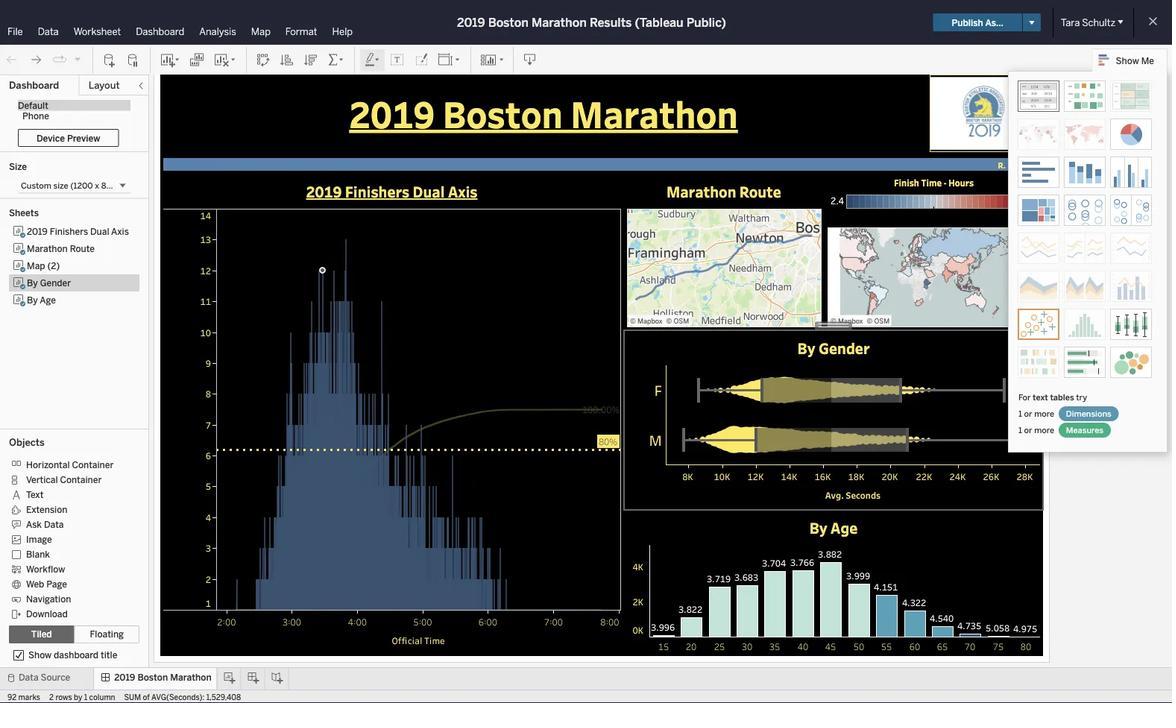 Task type: describe. For each thing, give the bounding box(es) containing it.
try
[[1076, 392, 1087, 402]]

results
[[590, 15, 632, 29]]

2019 boston marathon inside heading
[[349, 89, 738, 137]]

marks. press enter to open the view data window.. use arrow keys to navigate data visualization elements. image for 2019 finishers dual axis
[[216, 209, 621, 610]]

800)
[[101, 180, 121, 191]]

as...
[[986, 17, 1004, 28]]

route inside the 2019 boston marathon application
[[740, 182, 782, 201]]

extension option
[[9, 502, 129, 517]]

0 horizontal spatial axis
[[111, 226, 129, 237]]

navigation
[[26, 594, 71, 605]]

use as filter image
[[1043, 377, 1059, 392]]

1 vertical spatial route
[[70, 243, 95, 254]]

tara
[[1061, 16, 1080, 28]]

custom size (1200 x 800)
[[21, 180, 121, 191]]

workflow option
[[9, 562, 129, 577]]

go to sheet image
[[1043, 361, 1059, 377]]

container for vertical container
[[60, 475, 102, 485]]

image option
[[9, 532, 129, 547]]

2 vertical spatial 1
[[84, 693, 87, 702]]

marks. press enter to open the view data window.. use arrow keys to navigate data visualization elements. image for by age
[[650, 545, 1040, 637]]

navigation option
[[9, 591, 129, 606]]

default phone
[[18, 100, 49, 122]]

default
[[18, 100, 48, 111]]

togglestate option group
[[9, 626, 139, 644]]

horizontal container option
[[9, 457, 129, 472]]

1 recommended image from the top
[[1018, 81, 1060, 112]]

2 mapbox from the left
[[838, 317, 863, 326]]

publish
[[952, 17, 984, 28]]

remove from dashboard image
[[1043, 330, 1059, 345]]

axis inside the 2019 boston marathon application
[[448, 182, 478, 201]]

ask data option
[[9, 517, 129, 532]]

2 © from the left
[[666, 317, 672, 326]]

pause auto updates image
[[126, 53, 141, 67]]

0 vertical spatial by age
[[27, 295, 56, 305]]

2019 boston marathon heading
[[163, 75, 924, 152]]

horizontal container
[[26, 460, 114, 470]]

web page
[[26, 579, 67, 590]]

publish as...
[[952, 17, 1004, 28]]

preview
[[67, 133, 100, 143]]

size
[[53, 180, 68, 191]]

blank
[[26, 549, 50, 560]]

2 © osm link from the left
[[867, 317, 890, 326]]

format workbook image
[[414, 53, 429, 67]]

avg(seconds):
[[151, 693, 205, 702]]

duplicate image
[[189, 53, 204, 67]]

1 or more for measures
[[1019, 425, 1057, 435]]

4 © from the left
[[867, 317, 873, 326]]

text
[[1033, 392, 1048, 402]]

hours
[[949, 177, 974, 189]]

of
[[143, 693, 150, 702]]

-
[[944, 177, 947, 189]]

3 © from the left
[[831, 317, 837, 326]]

undo image
[[4, 53, 19, 67]]

text
[[26, 489, 44, 500]]

image image
[[931, 77, 1040, 150]]

x
[[95, 180, 99, 191]]

dimensions
[[1066, 409, 1112, 419]]

analysis
[[199, 25, 236, 37]]

2.4
[[831, 194, 844, 207]]

more for measures
[[1035, 425, 1055, 435]]

device
[[37, 133, 65, 143]]

layout
[[89, 79, 120, 91]]

highlight image
[[364, 53, 381, 67]]

(1200
[[70, 180, 93, 191]]

more for dimensions
[[1035, 409, 1055, 419]]

horizontal
[[26, 460, 70, 470]]

(2)
[[47, 260, 60, 271]]

© mapbox © osm for first © osm link
[[630, 317, 689, 326]]

or for dimensions
[[1024, 409, 1033, 419]]

finish
[[894, 177, 920, 189]]

vertical container
[[26, 475, 102, 485]]

age inside 'list box'
[[40, 295, 56, 305]]

floating
[[90, 629, 124, 640]]

1 mapbox from the left
[[638, 317, 663, 326]]

page
[[46, 579, 67, 590]]

r.
[[998, 159, 1006, 170]]

format
[[286, 25, 317, 37]]

2019 boston marathon application
[[149, 65, 1171, 666]]

redo image
[[28, 53, 43, 67]]

2019 finishers dual axis inside 'list box'
[[27, 226, 129, 237]]

by age inside the 2019 boston marathon application
[[810, 518, 858, 538]]

boston inside 2019 boston marathon heading
[[443, 89, 563, 137]]

vertical
[[26, 475, 58, 485]]

column
[[89, 693, 115, 702]]

92 marks
[[7, 693, 40, 702]]

sorted descending by average of seconds within gender image
[[304, 53, 318, 67]]

tara schultz
[[1061, 16, 1116, 28]]

source
[[41, 672, 70, 683]]

2 recommended image from the top
[[1018, 309, 1060, 340]]

schultz
[[1082, 16, 1116, 28]]

map for map
[[251, 25, 271, 37]]

web
[[26, 579, 44, 590]]

title
[[101, 650, 117, 661]]

device preview
[[37, 133, 100, 143]]

marathon inside heading
[[571, 89, 738, 137]]

new worksheet image
[[160, 53, 180, 67]]

container for horizontal container
[[72, 460, 114, 470]]

public)
[[687, 15, 726, 29]]

dual inside the 2019 boston marathon application
[[413, 182, 445, 201]]

blank option
[[9, 547, 129, 562]]

web page option
[[9, 577, 129, 591]]

map (2)
[[27, 260, 60, 271]]

0 horizontal spatial replay animation image
[[52, 52, 67, 67]]

ask
[[26, 519, 42, 530]]

workflow
[[26, 564, 65, 575]]



Task type: locate. For each thing, give the bounding box(es) containing it.
dashboard up new worksheet 'icon'
[[136, 25, 184, 37]]

0 vertical spatial 2019 boston marathon
[[349, 89, 738, 137]]

© mapbox link
[[630, 317, 663, 326], [831, 317, 863, 326]]

sum of avg(seconds): 1,529,408
[[124, 693, 241, 702]]

0 horizontal spatial dual
[[90, 226, 109, 237]]

0 horizontal spatial age
[[40, 295, 56, 305]]

list box
[[9, 223, 139, 424]]

show for show dashboard title
[[28, 650, 52, 661]]

1 vertical spatial marathon route
[[27, 243, 95, 254]]

0 vertical spatial 1 or more
[[1019, 409, 1057, 419]]

data for data
[[38, 25, 59, 37]]

marks
[[18, 693, 40, 702]]

more options image
[[1043, 392, 1059, 408]]

download image
[[523, 53, 538, 67]]

gender inside the 2019 boston marathon application
[[819, 338, 870, 358]]

2 © mapbox link from the left
[[831, 317, 863, 326]]

2 more from the top
[[1035, 425, 1055, 435]]

1 horizontal spatial map
[[251, 25, 271, 37]]

0 vertical spatial container
[[72, 460, 114, 470]]

0 vertical spatial route
[[740, 182, 782, 201]]

show dashboard title
[[28, 650, 117, 661]]

0 horizontal spatial by age
[[27, 295, 56, 305]]

measures
[[1066, 425, 1104, 435]]

0 horizontal spatial © mapbox © osm
[[630, 317, 689, 326]]

show for show me
[[1116, 55, 1139, 66]]

2 osm from the left
[[875, 317, 890, 326]]

2019 inside 'list box'
[[27, 226, 48, 237]]

help
[[332, 25, 353, 37]]

0 horizontal spatial 2019 boston marathon
[[114, 672, 212, 683]]

1 vertical spatial dashboard
[[9, 79, 59, 91]]

0 vertical spatial age
[[40, 295, 56, 305]]

0 vertical spatial marathon route
[[667, 182, 782, 201]]

0 vertical spatial or
[[1024, 409, 1033, 419]]

1 vertical spatial map
[[27, 260, 45, 271]]

1 vertical spatial finishers
[[50, 226, 88, 237]]

size
[[9, 161, 27, 172]]

marathon route inside the 2019 boston marathon application
[[667, 182, 782, 201]]

2019 finishers dual axis
[[306, 182, 478, 201], [27, 226, 129, 237]]

1,529,408
[[206, 693, 241, 702]]

or for measures
[[1024, 425, 1033, 435]]

container up the "vertical container" option at left
[[72, 460, 114, 470]]

2 1 or more from the top
[[1019, 425, 1057, 435]]

1 or more down text
[[1019, 409, 1057, 419]]

download option
[[9, 606, 129, 621]]

© osm link
[[666, 317, 689, 326], [867, 317, 890, 326]]

osm
[[674, 317, 689, 326], [875, 317, 890, 326]]

0 horizontal spatial 2019 finishers dual axis
[[27, 226, 129, 237]]

2 vertical spatial boston
[[138, 672, 168, 683]]

more
[[1035, 409, 1055, 419], [1035, 425, 1055, 435]]

1 vertical spatial or
[[1024, 425, 1033, 435]]

0 horizontal spatial marathon route
[[27, 243, 95, 254]]

1 more from the top
[[1035, 409, 1055, 419]]

finish time - hours
[[894, 177, 974, 189]]

show left me
[[1116, 55, 1139, 66]]

dual
[[413, 182, 445, 201], [90, 226, 109, 237]]

0 horizontal spatial by gender
[[27, 277, 71, 288]]

1 horizontal spatial show
[[1116, 55, 1139, 66]]

2 rows by 1 column
[[49, 693, 115, 702]]

tables
[[1050, 392, 1074, 402]]

2019
[[457, 15, 485, 29], [349, 89, 435, 137], [306, 182, 342, 201], [27, 226, 48, 237], [114, 672, 135, 683]]

0 vertical spatial gender
[[40, 277, 71, 288]]

dashboard
[[54, 650, 99, 661]]

1 1 or more from the top
[[1019, 409, 1057, 419]]

1 vertical spatial 1
[[1019, 425, 1022, 435]]

© mapbox © osm for 2nd © osm link from left
[[831, 317, 890, 326]]

2019 boston marathon results (tableau public)
[[457, 15, 726, 29]]

container
[[72, 460, 114, 470], [60, 475, 102, 485]]

show me
[[1116, 55, 1155, 66]]

0 vertical spatial axis
[[448, 182, 478, 201]]

list box containing 2019 finishers dual axis
[[9, 223, 139, 424]]

1 osm from the left
[[674, 317, 689, 326]]

1 horizontal spatial axis
[[448, 182, 478, 201]]

1 horizontal spatial © osm link
[[867, 317, 890, 326]]

boston up show/hide cards image
[[488, 15, 529, 29]]

ask data
[[26, 519, 64, 530]]

© mapbox link for 2nd © osm link from left
[[831, 317, 863, 326]]

0 horizontal spatial show
[[28, 650, 52, 661]]

1 horizontal spatial finishers
[[345, 182, 410, 201]]

show/hide cards image
[[480, 53, 504, 67]]

time
[[921, 177, 942, 189]]

1 vertical spatial show
[[28, 650, 52, 661]]

for
[[1019, 392, 1031, 402]]

sum
[[124, 693, 141, 702]]

data inside option
[[44, 519, 64, 530]]

0 vertical spatial by gender
[[27, 277, 71, 288]]

0 vertical spatial 1
[[1019, 409, 1022, 419]]

axis
[[448, 182, 478, 201], [111, 226, 129, 237]]

or
[[1024, 409, 1033, 419], [1024, 425, 1033, 435]]

1
[[1019, 409, 1022, 419], [1019, 425, 1022, 435], [84, 693, 87, 702]]

1 horizontal spatial marathon route
[[667, 182, 782, 201]]

1 or from the top
[[1024, 409, 1033, 419]]

2
[[49, 693, 54, 702]]

fix height image
[[1043, 345, 1059, 361]]

for text tables try
[[1019, 392, 1087, 402]]

5.1
[[1023, 194, 1037, 207]]

1 or more for dimensions
[[1019, 409, 1057, 419]]

guevara
[[1008, 159, 1040, 170]]

device preview button
[[18, 129, 119, 147]]

0 horizontal spatial osm
[[674, 317, 689, 326]]

recommended image up guevara
[[1018, 81, 1060, 112]]

0 vertical spatial recommended image
[[1018, 81, 1060, 112]]

data
[[38, 25, 59, 37], [44, 519, 64, 530], [19, 672, 38, 683]]

vertical container option
[[9, 472, 129, 487]]

1 © osm link from the left
[[666, 317, 689, 326]]

container inside the horizontal container option
[[72, 460, 114, 470]]

fit image
[[438, 53, 462, 67]]

worksheet
[[74, 25, 121, 37]]

2019 finishers dual axis inside the 2019 boston marathon application
[[306, 182, 478, 201]]

1 horizontal spatial by gender
[[798, 338, 870, 358]]

by gender inside 'list box'
[[27, 277, 71, 288]]

1 vertical spatial 2019 finishers dual axis
[[27, 226, 129, 237]]

boston down show/hide cards image
[[443, 89, 563, 137]]

1 vertical spatial by age
[[810, 518, 858, 538]]

show mark labels image
[[390, 53, 405, 67]]

file
[[7, 25, 23, 37]]

container inside the "vertical container" option
[[60, 475, 102, 485]]

data source
[[19, 672, 70, 683]]

0 horizontal spatial dashboard
[[9, 79, 59, 91]]

map
[[251, 25, 271, 37], [27, 260, 45, 271]]

boston up of
[[138, 672, 168, 683]]

me
[[1142, 55, 1155, 66]]

©
[[630, 317, 636, 326], [666, 317, 672, 326], [831, 317, 837, 326], [867, 317, 873, 326]]

0 horizontal spatial mapbox
[[638, 317, 663, 326]]

0 vertical spatial 2019 finishers dual axis
[[306, 182, 478, 201]]

0 horizontal spatial © osm link
[[666, 317, 689, 326]]

marathon
[[532, 15, 587, 29], [571, 89, 738, 137], [667, 182, 737, 201], [27, 243, 68, 254], [170, 672, 212, 683]]

container down horizontal container
[[60, 475, 102, 485]]

map up swap rows and columns image
[[251, 25, 271, 37]]

data down the extension
[[44, 519, 64, 530]]

1 vertical spatial dual
[[90, 226, 109, 237]]

2 or from the top
[[1024, 425, 1033, 435]]

1 horizontal spatial by age
[[810, 518, 858, 538]]

1 horizontal spatial gender
[[819, 338, 870, 358]]

1 horizontal spatial © mapbox © osm
[[831, 317, 890, 326]]

map left (2)
[[27, 260, 45, 271]]

0 vertical spatial dashboard
[[136, 25, 184, 37]]

0 horizontal spatial © mapbox link
[[630, 317, 663, 326]]

mapbox
[[638, 317, 663, 326], [838, 317, 863, 326]]

1 vertical spatial 1 or more
[[1019, 425, 1057, 435]]

rows
[[56, 693, 72, 702]]

0 vertical spatial data
[[38, 25, 59, 37]]

new data source image
[[102, 53, 117, 67]]

download
[[26, 609, 68, 620]]

totals image
[[327, 53, 345, 67]]

1 horizontal spatial 2019 finishers dual axis
[[306, 182, 478, 201]]

1 horizontal spatial route
[[740, 182, 782, 201]]

1 for dimensions
[[1019, 409, 1022, 419]]

1 vertical spatial data
[[44, 519, 64, 530]]

data up marks
[[19, 672, 38, 683]]

replay animation image
[[52, 52, 67, 67], [73, 55, 82, 64]]

1 for measures
[[1019, 425, 1022, 435]]

publish as... button
[[933, 13, 1022, 31]]

1 horizontal spatial age
[[831, 518, 858, 538]]

0 vertical spatial dual
[[413, 182, 445, 201]]

(tableau
[[635, 15, 684, 29]]

show down 'tiled'
[[28, 650, 52, 661]]

by gender
[[27, 277, 71, 288], [798, 338, 870, 358]]

0 horizontal spatial route
[[70, 243, 95, 254]]

marks. press enter to open the view data window.. use arrow keys to navigate data visualization elements. image
[[216, 209, 621, 610], [627, 209, 822, 327], [828, 227, 1040, 327], [666, 365, 1040, 465], [650, 545, 1040, 637]]

r. guevara
[[998, 159, 1040, 170]]

phone
[[22, 111, 49, 122]]

show inside button
[[1116, 55, 1139, 66]]

1 vertical spatial boston
[[443, 89, 563, 137]]

objects list box
[[9, 453, 139, 621]]

1 vertical spatial age
[[831, 518, 858, 538]]

map for map (2)
[[27, 260, 45, 271]]

92
[[7, 693, 17, 702]]

data for data source
[[19, 672, 38, 683]]

extension
[[26, 504, 67, 515]]

finishers inside the 2019 boston marathon application
[[345, 182, 410, 201]]

image
[[26, 534, 52, 545]]

sorted ascending by average of seconds within gender image
[[280, 53, 295, 67]]

dual inside 'list box'
[[90, 226, 109, 237]]

0 horizontal spatial finishers
[[50, 226, 88, 237]]

1 vertical spatial by gender
[[798, 338, 870, 358]]

marks. press enter to open the view data window.. use arrow keys to navigate data visualization elements. image for by gender
[[666, 365, 1040, 465]]

1 © mapbox © osm from the left
[[630, 317, 689, 326]]

1 vertical spatial gender
[[819, 338, 870, 358]]

1 or more down 'more options' icon
[[1019, 425, 1057, 435]]

2019 inside heading
[[349, 89, 435, 137]]

0 vertical spatial finishers
[[345, 182, 410, 201]]

tiled
[[31, 629, 52, 640]]

1 horizontal spatial dashboard
[[136, 25, 184, 37]]

marathon route
[[667, 182, 782, 201], [27, 243, 95, 254]]

route
[[740, 182, 782, 201], [70, 243, 95, 254]]

1 vertical spatial 2019 boston marathon
[[114, 672, 212, 683]]

0 vertical spatial more
[[1035, 409, 1055, 419]]

2019 boston marathon down download image
[[349, 89, 738, 137]]

0 vertical spatial show
[[1116, 55, 1139, 66]]

0 vertical spatial map
[[251, 25, 271, 37]]

by gender inside the 2019 boston marathon application
[[798, 338, 870, 358]]

1 horizontal spatial mapbox
[[838, 317, 863, 326]]

1 vertical spatial recommended image
[[1018, 309, 1060, 340]]

0 horizontal spatial map
[[27, 260, 45, 271]]

1 © from the left
[[630, 317, 636, 326]]

0 vertical spatial boston
[[488, 15, 529, 29]]

1 horizontal spatial replay animation image
[[73, 55, 82, 64]]

by
[[74, 693, 82, 702]]

boston
[[488, 15, 529, 29], [443, 89, 563, 137], [138, 672, 168, 683]]

1 © mapbox link from the left
[[630, 317, 663, 326]]

objects
[[9, 436, 45, 448]]

2 vertical spatial data
[[19, 672, 38, 683]]

finishers inside 'list box'
[[50, 226, 88, 237]]

custom
[[21, 180, 51, 191]]

1 horizontal spatial dual
[[413, 182, 445, 201]]

2019 boston marathon up 'avg(seconds):'
[[114, 672, 212, 683]]

show
[[1116, 55, 1139, 66], [28, 650, 52, 661]]

1 vertical spatial more
[[1035, 425, 1055, 435]]

collapse image
[[136, 81, 145, 90]]

recommended image up fix height image
[[1018, 309, 1060, 340]]

replay animation image left new data source icon on the left top
[[73, 55, 82, 64]]

1 horizontal spatial © mapbox link
[[831, 317, 863, 326]]

1 horizontal spatial osm
[[875, 317, 890, 326]]

clear sheet image
[[213, 53, 237, 67]]

recommended image
[[1018, 81, 1060, 112], [1018, 309, 1060, 340]]

© mapbox link for first © osm link
[[630, 317, 663, 326]]

2019 boston marathon
[[349, 89, 738, 137], [114, 672, 212, 683]]

1 vertical spatial axis
[[111, 226, 129, 237]]

swap rows and columns image
[[256, 53, 271, 67]]

show me button
[[1092, 48, 1168, 72]]

gender
[[40, 277, 71, 288], [819, 338, 870, 358]]

by age
[[27, 295, 56, 305], [810, 518, 858, 538]]

2 © mapbox © osm from the left
[[831, 317, 890, 326]]

1 vertical spatial container
[[60, 475, 102, 485]]

age inside the 2019 boston marathon application
[[831, 518, 858, 538]]

sheets
[[9, 208, 39, 219]]

1 horizontal spatial 2019 boston marathon
[[349, 89, 738, 137]]

dashboard up default
[[9, 79, 59, 91]]

replay animation image right redo image on the left
[[52, 52, 67, 67]]

age
[[40, 295, 56, 305], [831, 518, 858, 538]]

data up redo image on the left
[[38, 25, 59, 37]]

0 horizontal spatial gender
[[40, 277, 71, 288]]

text option
[[9, 487, 129, 502]]



Task type: vqa. For each thing, say whether or not it's contained in the screenshot.
Default Phone
yes



